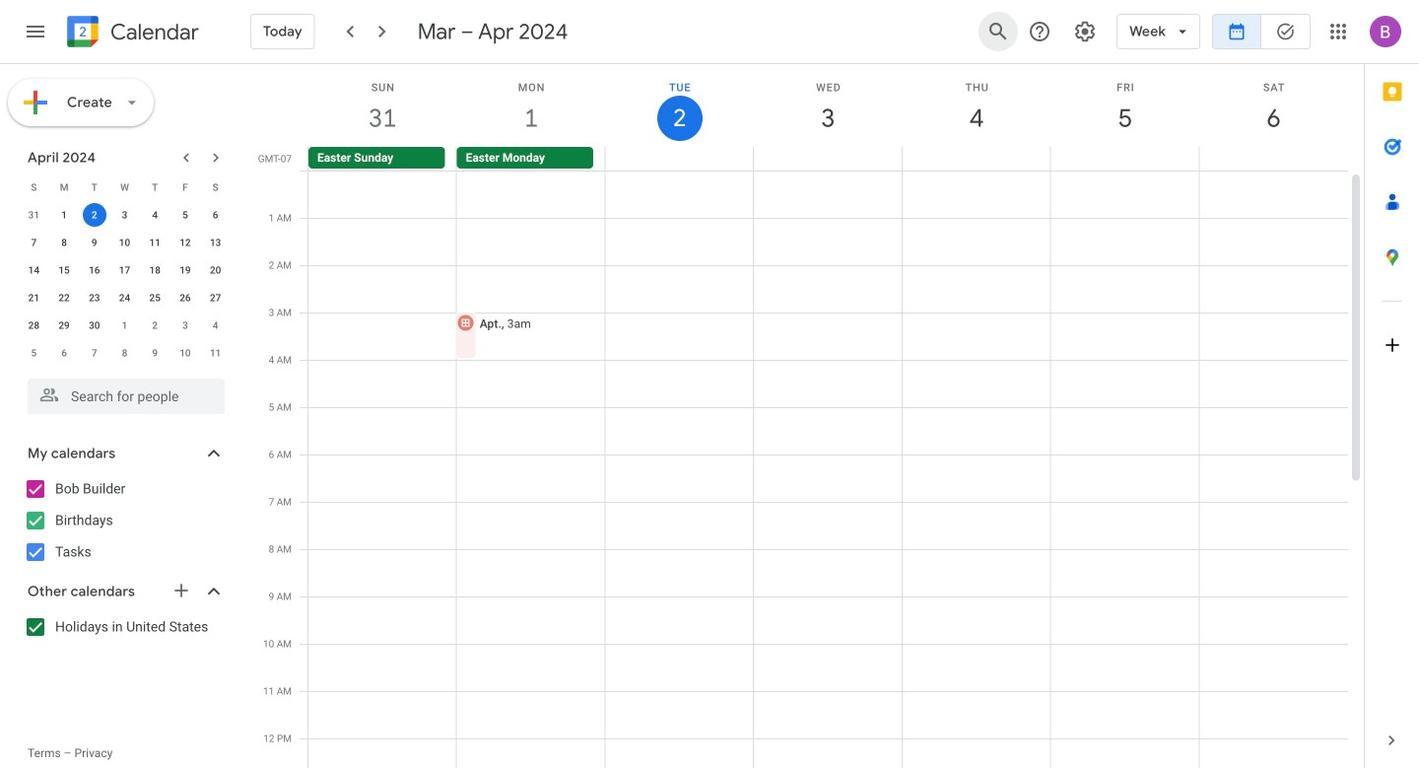 Task type: describe. For each thing, give the bounding box(es) containing it.
may 5 element
[[22, 341, 46, 365]]

13 element
[[204, 231, 227, 254]]

may 6 element
[[52, 341, 76, 365]]

support image
[[1029, 20, 1052, 43]]

3 element
[[113, 203, 137, 227]]

21 element
[[22, 286, 46, 310]]

my calendars list
[[4, 473, 245, 568]]

main drawer image
[[24, 20, 47, 43]]

calendar element
[[63, 12, 199, 55]]

settings menu image
[[1074, 20, 1098, 43]]

cell inside april 2024 grid
[[79, 201, 110, 229]]

may 7 element
[[83, 341, 106, 365]]

25 element
[[143, 286, 167, 310]]

may 4 element
[[204, 314, 227, 337]]

24 element
[[113, 286, 137, 310]]

16 element
[[83, 258, 106, 282]]

19 element
[[173, 258, 197, 282]]

may 8 element
[[113, 341, 137, 365]]

1 element
[[52, 203, 76, 227]]

18 element
[[143, 258, 167, 282]]

may 1 element
[[113, 314, 137, 337]]

20 element
[[204, 258, 227, 282]]

may 9 element
[[143, 341, 167, 365]]



Task type: locate. For each thing, give the bounding box(es) containing it.
7 element
[[22, 231, 46, 254]]

Search for people text field
[[39, 379, 213, 414]]

4 element
[[143, 203, 167, 227]]

march 31 element
[[22, 203, 46, 227]]

29 element
[[52, 314, 76, 337]]

11 element
[[143, 231, 167, 254]]

30 element
[[83, 314, 106, 337]]

add other calendars image
[[172, 581, 191, 601]]

2, today element
[[83, 203, 106, 227]]

april 2024 grid
[[19, 174, 231, 367]]

10 element
[[113, 231, 137, 254]]

17 element
[[113, 258, 137, 282]]

may 2 element
[[143, 314, 167, 337]]

14 element
[[22, 258, 46, 282]]

row
[[300, 147, 1365, 171], [300, 171, 1349, 768], [19, 174, 231, 201], [19, 201, 231, 229], [19, 229, 231, 256], [19, 256, 231, 284], [19, 284, 231, 312], [19, 312, 231, 339], [19, 339, 231, 367]]

grid
[[252, 64, 1365, 768]]

8 element
[[52, 231, 76, 254]]

22 element
[[52, 286, 76, 310]]

23 element
[[83, 286, 106, 310]]

may 11 element
[[204, 341, 227, 365]]

26 element
[[173, 286, 197, 310]]

6 element
[[204, 203, 227, 227]]

9 element
[[83, 231, 106, 254]]

row group
[[19, 201, 231, 367]]

heading
[[106, 20, 199, 44]]

may 10 element
[[173, 341, 197, 365]]

5 element
[[173, 203, 197, 227]]

tab list
[[1366, 64, 1420, 713]]

heading inside calendar element
[[106, 20, 199, 44]]

cell
[[606, 147, 754, 171], [754, 147, 903, 171], [903, 147, 1051, 171], [1051, 147, 1199, 171], [1199, 147, 1348, 171], [309, 171, 457, 768], [455, 171, 606, 768], [606, 171, 754, 768], [754, 171, 903, 768], [903, 171, 1052, 768], [1052, 171, 1200, 768], [1200, 171, 1349, 768], [79, 201, 110, 229]]

None search field
[[0, 371, 245, 414]]

may 3 element
[[173, 314, 197, 337]]

28 element
[[22, 314, 46, 337]]

27 element
[[204, 286, 227, 310]]

15 element
[[52, 258, 76, 282]]

12 element
[[173, 231, 197, 254]]



Task type: vqa. For each thing, say whether or not it's contained in the screenshot.
the topmost 7
no



